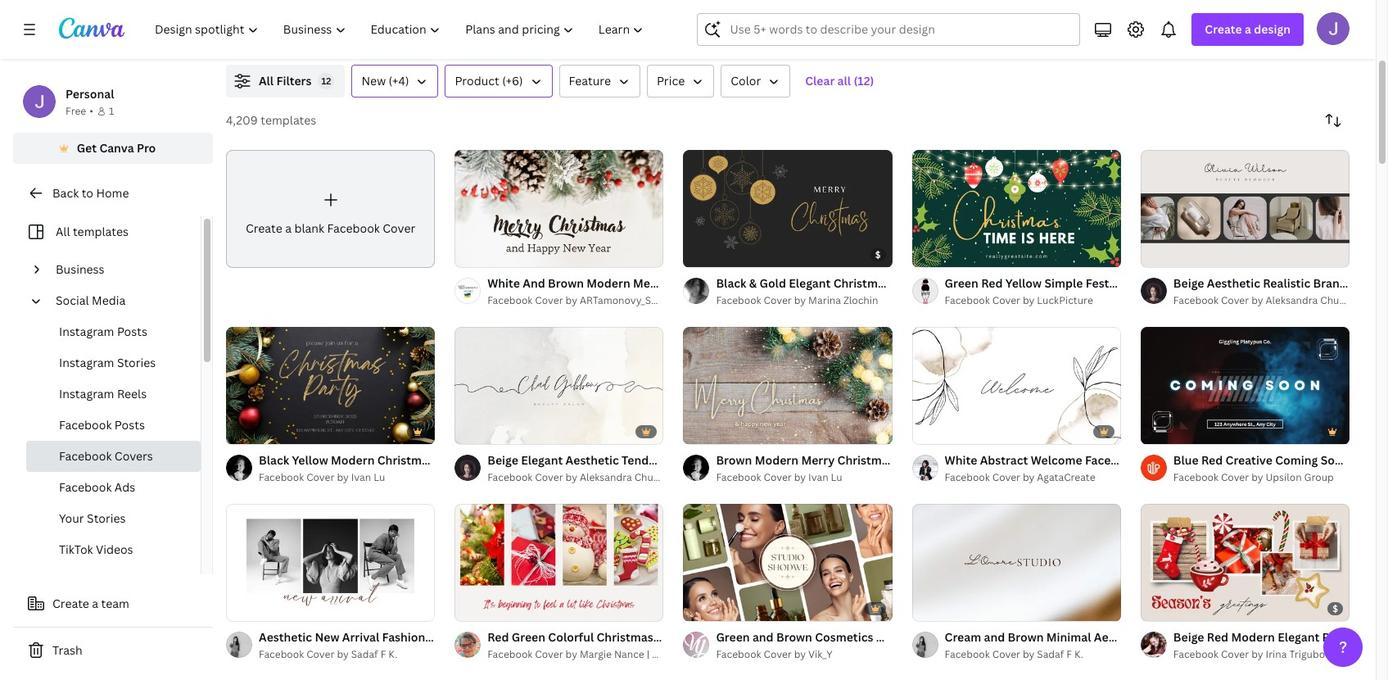 Task type: describe. For each thing, give the bounding box(es) containing it.
all
[[838, 73, 851, 88]]

(12)
[[854, 73, 874, 88]]

a for team
[[92, 596, 98, 611]]

1
[[109, 104, 114, 118]]

2 k. from the left
[[1075, 647, 1084, 661]]

black yellow modern christmas party facebook cover facebook cover by ivan lu
[[259, 452, 559, 484]]

clear all (12)
[[806, 73, 874, 88]]

back
[[52, 185, 79, 201]]

christmas for brown modern merry christmas facebook cover
[[838, 452, 894, 468]]

12
[[322, 75, 331, 87]]

coming
[[1276, 452, 1319, 468]]

artamonovy_studio
[[580, 293, 682, 307]]

black yellow modern christmas party facebook cover link
[[259, 451, 559, 469]]

create a design
[[1205, 21, 1291, 37]]

cream and brown minimal aesthetic business name facebook cover image
[[912, 503, 1121, 621]]

color button
[[721, 65, 791, 97]]

videos
[[96, 542, 133, 557]]

posts for instagram posts
[[117, 324, 147, 339]]

12 filter options selected element
[[318, 73, 335, 89]]

christmas for black yellow modern christmas party facebook cover
[[378, 452, 434, 468]]

trigubova
[[1290, 647, 1337, 661]]

marina
[[809, 293, 841, 307]]

$ for facebook cover by marina zlochin
[[876, 248, 881, 260]]

price button
[[647, 65, 715, 97]]

beige elegant aesthetic tender beauty salon facebook cover facebook cover by aleksandra chubar
[[488, 452, 829, 484]]

aesthetic inside aesthetic new arrival fashion collage facebook cover facebook cover by sadaf f k.
[[259, 629, 312, 644]]

facebook cover by luckpicture
[[945, 293, 1094, 307]]

facebook cover by sadaf f k. link for welcome
[[945, 646, 1121, 663]]

product (+6)
[[455, 73, 523, 88]]

facebook cover by marina zlochin link
[[716, 292, 893, 309]]

facebook cover by aleksandra chubar
[[1174, 293, 1356, 307]]

social
[[56, 292, 89, 308]]

black & gold elegant christmas baubles facebook cover image
[[684, 150, 893, 267]]

black for black & gold elegant christmas baubles facebook cover
[[716, 275, 747, 291]]

price
[[657, 73, 685, 88]]

nance
[[614, 647, 645, 661]]

color
[[731, 73, 761, 88]]

chubar inside the beige elegant aesthetic tender beauty salon facebook cover facebook cover by aleksandra chubar
[[635, 470, 670, 484]]

personal
[[66, 86, 114, 102]]

instagram reels link
[[26, 379, 201, 410]]

top level navigation element
[[144, 13, 658, 46]]

facebook cover by agatacreate link
[[945, 469, 1121, 486]]

2 sadaf from the left
[[1037, 647, 1064, 661]]

white abstract welcome facebook cover link
[[945, 451, 1175, 469]]

create a blank facebook cover
[[246, 220, 416, 236]]

(+6)
[[502, 73, 523, 88]]

canva
[[99, 140, 134, 156]]

arrival
[[342, 629, 380, 644]]

tiktok videos
[[59, 542, 133, 557]]

social media link
[[49, 285, 191, 316]]

by inside 'white abstract welcome facebook cover facebook cover by agatacreate'
[[1023, 470, 1035, 484]]

christmas inside black & gold elegant christmas baubles facebook cover facebook cover by marina zlochin
[[834, 275, 890, 291]]

irina
[[1266, 647, 1287, 661]]

Sort by button
[[1317, 104, 1350, 137]]

your
[[59, 510, 84, 526]]

get canva pro button
[[13, 133, 213, 164]]

create a blank facebook cover element
[[226, 150, 435, 268]]

all for all filters
[[259, 73, 274, 88]]

gold
[[760, 275, 786, 291]]

2 f from the left
[[1067, 647, 1072, 661]]

designs
[[719, 647, 756, 661]]

facebook cover by aleksandra chubar link for beige aesthetic realistic brand mood board film photo collage facebook cover
[[1174, 292, 1356, 309]]

all templates link
[[23, 216, 191, 247]]

brown
[[716, 452, 752, 468]]

business
[[56, 261, 105, 277]]

instagram for instagram reels
[[59, 386, 114, 401]]

ads
[[115, 479, 135, 495]]

facebook posts
[[59, 417, 145, 433]]

facebook cover by vik_y
[[716, 647, 833, 661]]

team
[[101, 596, 129, 611]]

covers
[[115, 448, 153, 464]]

(+4)
[[389, 73, 409, 88]]

vik_y
[[809, 647, 833, 661]]

agatacreate
[[1037, 470, 1096, 484]]

4,209 templates
[[226, 112, 316, 128]]

beige red modern elegant photo collage christmas facebook cover image
[[1141, 503, 1350, 621]]

all filters
[[259, 73, 312, 88]]

by inside red green colorful christmas photos facebook cover facebook cover by margie nance | create digital designs
[[566, 647, 578, 661]]

red inside red green colorful christmas photos facebook cover facebook cover by margie nance | create digital designs
[[488, 629, 509, 645]]

collage
[[428, 629, 470, 644]]

beige
[[488, 452, 519, 468]]

group
[[1305, 470, 1334, 484]]

product (+6) button
[[445, 65, 553, 97]]

black for black yellow modern christmas party facebook cover
[[259, 452, 289, 468]]

salon
[[706, 452, 737, 468]]

aesthetic new arrival fashion collage facebook cover facebook cover by sadaf f k.
[[259, 629, 562, 661]]

black yellow modern christmas party facebook cover image
[[226, 326, 435, 444]]

facebook inside blue red creative coming soon facebo facebook cover by upsilon group
[[1174, 470, 1219, 484]]

aesthetic inside the beige elegant aesthetic tender beauty salon facebook cover facebook cover by aleksandra chubar
[[566, 452, 619, 468]]

facebook ads link
[[26, 472, 201, 503]]

create for create a design
[[1205, 21, 1243, 37]]

&
[[749, 275, 757, 291]]

black & gold elegant christmas baubles facebook cover link
[[716, 274, 1030, 292]]

modern inside black yellow modern christmas party facebook cover facebook cover by ivan lu
[[331, 452, 375, 468]]

a for design
[[1245, 21, 1252, 37]]

brown modern merry christmas facebook cover image
[[684, 327, 893, 444]]

templates for 4,209 templates
[[261, 112, 316, 128]]

by inside brown modern merry christmas facebook cover facebook cover by ivan lu
[[795, 470, 806, 484]]

by inside black & gold elegant christmas baubles facebook cover facebook cover by marina zlochin
[[795, 293, 806, 307]]

white
[[945, 452, 978, 468]]

all for all templates
[[56, 224, 70, 239]]

green and brown cosmetics beauty store photo collage facebook cover image
[[684, 503, 893, 621]]

brown modern merry christmas facebook cover facebook cover by ivan lu
[[716, 452, 986, 484]]

luckpicture
[[1037, 293, 1094, 307]]

posts for facebook posts
[[115, 417, 145, 433]]

media
[[92, 292, 126, 308]]

reels
[[117, 386, 147, 401]]

blue red creative coming soon facebo link
[[1174, 451, 1389, 469]]

back to home
[[52, 185, 129, 201]]

instagram for instagram posts
[[59, 324, 114, 339]]

new inside aesthetic new arrival fashion collage facebook cover facebook cover by sadaf f k.
[[315, 629, 340, 644]]

green red yellow simple festive illustration christmas quote facebook cover image
[[912, 150, 1121, 267]]

baubles
[[893, 275, 938, 291]]

trash link
[[13, 634, 213, 667]]

instagram for instagram stories
[[59, 355, 114, 370]]

lu inside black yellow modern christmas party facebook cover facebook cover by ivan lu
[[374, 470, 385, 484]]

christmas for red green colorful christmas photos facebook cover
[[597, 629, 653, 645]]

modern inside brown modern merry christmas facebook cover facebook cover by ivan lu
[[755, 452, 799, 468]]



Task type: vqa. For each thing, say whether or not it's contained in the screenshot.
'Black'
yes



Task type: locate. For each thing, give the bounding box(es) containing it.
0 horizontal spatial new
[[315, 629, 340, 644]]

facebook cover by luckpicture link
[[945, 292, 1121, 309]]

1 horizontal spatial red
[[1202, 452, 1223, 468]]

create left team
[[52, 596, 89, 611]]

colorful
[[548, 629, 594, 645]]

white abstract welcome facebook cover image
[[912, 327, 1121, 444]]

1 ivan from the left
[[351, 470, 371, 484]]

1 vertical spatial elegant
[[521, 452, 563, 468]]

facebook covers
[[59, 448, 153, 464]]

clear
[[806, 73, 835, 88]]

modern
[[331, 452, 375, 468], [755, 452, 799, 468]]

1 vertical spatial aesthetic
[[259, 629, 312, 644]]

1 lu from the left
[[374, 470, 385, 484]]

create for create a team
[[52, 596, 89, 611]]

red left green
[[488, 629, 509, 645]]

create a design button
[[1192, 13, 1304, 46]]

|
[[647, 647, 650, 661]]

new
[[362, 73, 386, 88], [315, 629, 340, 644]]

facebo
[[1353, 452, 1389, 468]]

beige aesthetic realistic brand mood board film photo collage facebook cover image
[[1141, 150, 1350, 267]]

facebook cover by ivan lu link down merry on the bottom of the page
[[716, 469, 893, 486]]

posts down social media link
[[117, 324, 147, 339]]

product
[[455, 73, 500, 88]]

facebook cover by vik_y link
[[716, 646, 893, 663]]

black left yellow
[[259, 452, 289, 468]]

1 vertical spatial facebook cover by aleksandra chubar link
[[488, 469, 670, 486]]

facebook cover by artamonovy_studio
[[488, 293, 682, 307]]

0 vertical spatial chubar
[[1321, 293, 1356, 307]]

2 instagram from the top
[[59, 355, 114, 370]]

create inside dropdown button
[[1205, 21, 1243, 37]]

•
[[90, 104, 93, 118]]

templates for all templates
[[73, 224, 129, 239]]

$ for facebook cover by irina trigubova
[[1333, 602, 1339, 614]]

create down photos
[[652, 647, 684, 661]]

1 horizontal spatial templates
[[261, 112, 316, 128]]

1 horizontal spatial chubar
[[1321, 293, 1356, 307]]

f inside aesthetic new arrival fashion collage facebook cover facebook cover by sadaf f k.
[[381, 647, 386, 661]]

0 horizontal spatial facebook cover by aleksandra chubar link
[[488, 469, 670, 486]]

christmas right merry on the bottom of the page
[[838, 452, 894, 468]]

0 horizontal spatial all
[[56, 224, 70, 239]]

instagram posts link
[[26, 316, 201, 347]]

0 horizontal spatial facebook cover by ivan lu link
[[259, 469, 435, 486]]

sadaf inside aesthetic new arrival fashion collage facebook cover facebook cover by sadaf f k.
[[351, 647, 378, 661]]

yellow
[[292, 452, 328, 468]]

tiktok videos link
[[26, 534, 201, 565]]

create inside red green colorful christmas photos facebook cover facebook cover by margie nance | create digital designs
[[652, 647, 684, 661]]

new left arrival
[[315, 629, 340, 644]]

filters
[[276, 73, 312, 88]]

modern left merry on the bottom of the page
[[755, 452, 799, 468]]

facebook cover by irina trigubova
[[1174, 647, 1337, 661]]

facebook cover by aleksandra chubar link
[[1174, 292, 1356, 309], [488, 469, 670, 486]]

posts down reels
[[115, 417, 145, 433]]

0 horizontal spatial modern
[[331, 452, 375, 468]]

1 vertical spatial new
[[315, 629, 340, 644]]

0 horizontal spatial f
[[381, 647, 386, 661]]

lu down brown modern merry christmas facebook cover link
[[831, 470, 843, 484]]

a
[[1245, 21, 1252, 37], [285, 220, 292, 236], [92, 596, 98, 611]]

0 vertical spatial instagram
[[59, 324, 114, 339]]

chubar inside facebook cover by aleksandra chubar link
[[1321, 293, 1356, 307]]

stories down facebook ads link
[[87, 510, 126, 526]]

2 facebook cover by ivan lu link from the left
[[716, 469, 893, 486]]

black inside black & gold elegant christmas baubles facebook cover facebook cover by marina zlochin
[[716, 275, 747, 291]]

0 horizontal spatial chubar
[[635, 470, 670, 484]]

1 modern from the left
[[331, 452, 375, 468]]

0 horizontal spatial $
[[876, 248, 881, 260]]

aesthetic left arrival
[[259, 629, 312, 644]]

k. inside aesthetic new arrival fashion collage facebook cover facebook cover by sadaf f k.
[[389, 647, 398, 661]]

instagram stories
[[59, 355, 156, 370]]

1 vertical spatial $
[[1333, 602, 1339, 614]]

margie
[[580, 647, 612, 661]]

a inside button
[[92, 596, 98, 611]]

blank
[[294, 220, 324, 236]]

1 horizontal spatial facebook cover by aleksandra chubar link
[[1174, 292, 1356, 309]]

red
[[1202, 452, 1223, 468], [488, 629, 509, 645]]

facebook cover by ivan lu link for modern
[[259, 469, 435, 486]]

get canva pro
[[77, 140, 156, 156]]

by inside aesthetic new arrival fashion collage facebook cover facebook cover by sadaf f k.
[[337, 647, 349, 661]]

business link
[[49, 254, 191, 285]]

christmas inside brown modern merry christmas facebook cover facebook cover by ivan lu
[[838, 452, 894, 468]]

0 horizontal spatial black
[[259, 452, 289, 468]]

0 horizontal spatial a
[[92, 596, 98, 611]]

0 horizontal spatial red
[[488, 629, 509, 645]]

create for create a blank facebook cover
[[246, 220, 282, 236]]

elegant up facebook cover by marina zlochin link at the right
[[789, 275, 831, 291]]

2 lu from the left
[[831, 470, 843, 484]]

fashion
[[382, 629, 425, 644]]

aesthetic new arrival fashion collage facebook cover image
[[226, 503, 435, 621]]

1 vertical spatial stories
[[87, 510, 126, 526]]

a left blank
[[285, 220, 292, 236]]

1 horizontal spatial $
[[1333, 602, 1339, 614]]

facebook cover by sadaf f k. link for modern
[[259, 646, 435, 662]]

$ up "black & gold elegant christmas baubles facebook cover" link
[[876, 248, 881, 260]]

elegant right beige
[[521, 452, 563, 468]]

1 vertical spatial aleksandra
[[580, 470, 632, 484]]

0 vertical spatial facebook cover by aleksandra chubar link
[[1174, 292, 1356, 309]]

0 vertical spatial $
[[876, 248, 881, 260]]

christmas up "nance"
[[597, 629, 653, 645]]

f
[[381, 647, 386, 661], [1067, 647, 1072, 661]]

0 horizontal spatial aesthetic
[[259, 629, 312, 644]]

1 k. from the left
[[389, 647, 398, 661]]

0 vertical spatial templates
[[261, 112, 316, 128]]

free •
[[66, 104, 93, 118]]

feature button
[[559, 65, 641, 97]]

lu inside brown modern merry christmas facebook cover facebook cover by ivan lu
[[831, 470, 843, 484]]

0 horizontal spatial facebook cover by sadaf f k. link
[[259, 646, 435, 662]]

aesthetic left tender
[[566, 452, 619, 468]]

digital
[[686, 647, 717, 661]]

$
[[876, 248, 881, 260], [1333, 602, 1339, 614]]

soon
[[1321, 452, 1350, 468]]

new (+4)
[[362, 73, 409, 88]]

ivan inside black yellow modern christmas party facebook cover facebook cover by ivan lu
[[351, 470, 371, 484]]

1 instagram from the top
[[59, 324, 114, 339]]

1 vertical spatial all
[[56, 224, 70, 239]]

1 facebook cover by ivan lu link from the left
[[259, 469, 435, 486]]

all down back
[[56, 224, 70, 239]]

aesthetic new arrival fashion collage facebook cover link
[[259, 628, 562, 646]]

1 horizontal spatial f
[[1067, 647, 1072, 661]]

feature
[[569, 73, 611, 88]]

ivan
[[351, 470, 371, 484], [809, 470, 829, 484]]

stories for your stories
[[87, 510, 126, 526]]

1 vertical spatial black
[[259, 452, 289, 468]]

christmas up the zlochin
[[834, 275, 890, 291]]

1 vertical spatial templates
[[73, 224, 129, 239]]

red right blue
[[1202, 452, 1223, 468]]

ivan down merry on the bottom of the page
[[809, 470, 829, 484]]

$ up trigubova
[[1333, 602, 1339, 614]]

create inside button
[[52, 596, 89, 611]]

aleksandra inside the beige elegant aesthetic tender beauty salon facebook cover facebook cover by aleksandra chubar
[[580, 470, 632, 484]]

green
[[512, 629, 546, 645]]

back to home link
[[13, 177, 213, 210]]

0 vertical spatial black
[[716, 275, 747, 291]]

design
[[1255, 21, 1291, 37]]

0 vertical spatial red
[[1202, 452, 1223, 468]]

create left blank
[[246, 220, 282, 236]]

red inside blue red creative coming soon facebo facebook cover by upsilon group
[[1202, 452, 1223, 468]]

None search field
[[698, 13, 1081, 46]]

0 vertical spatial posts
[[117, 324, 147, 339]]

a left design
[[1245, 21, 1252, 37]]

creative
[[1226, 452, 1273, 468]]

to
[[82, 185, 93, 201]]

facebook ads
[[59, 479, 135, 495]]

Search search field
[[730, 14, 1070, 45]]

tender
[[622, 452, 661, 468]]

aesthetic
[[566, 452, 619, 468], [259, 629, 312, 644]]

lu down black yellow modern christmas party facebook cover "link" on the bottom left
[[374, 470, 385, 484]]

1 vertical spatial posts
[[115, 417, 145, 433]]

2 ivan from the left
[[809, 470, 829, 484]]

create left design
[[1205, 21, 1243, 37]]

0 horizontal spatial lu
[[374, 470, 385, 484]]

0 vertical spatial all
[[259, 73, 274, 88]]

0 vertical spatial a
[[1245, 21, 1252, 37]]

beige elegant aesthetic tender beauty salon facebook cover image
[[455, 327, 664, 444]]

christmas inside red green colorful christmas photos facebook cover facebook cover by margie nance | create digital designs
[[597, 629, 653, 645]]

2 vertical spatial instagram
[[59, 386, 114, 401]]

ivan down black yellow modern christmas party facebook cover "link" on the bottom left
[[351, 470, 371, 484]]

1 vertical spatial red
[[488, 629, 509, 645]]

posts
[[117, 324, 147, 339], [115, 417, 145, 433]]

templates down back to home
[[73, 224, 129, 239]]

1 horizontal spatial all
[[259, 73, 274, 88]]

1 horizontal spatial aesthetic
[[566, 452, 619, 468]]

1 vertical spatial instagram
[[59, 355, 114, 370]]

instagram up instagram reels
[[59, 355, 114, 370]]

1 horizontal spatial ivan
[[809, 470, 829, 484]]

christmas inside black yellow modern christmas party facebook cover facebook cover by ivan lu
[[378, 452, 434, 468]]

red green colorful christmas photos facebook cover facebook cover by margie nance | create digital designs
[[488, 629, 788, 661]]

ivan inside brown modern merry christmas facebook cover facebook cover by ivan lu
[[809, 470, 829, 484]]

1 sadaf from the left
[[351, 647, 378, 661]]

k.
[[389, 647, 398, 661], [1075, 647, 1084, 661]]

0 vertical spatial stories
[[117, 355, 156, 370]]

by inside black yellow modern christmas party facebook cover facebook cover by ivan lu
[[337, 470, 349, 484]]

stories for instagram stories
[[117, 355, 156, 370]]

by inside blue red creative coming soon facebo facebook cover by upsilon group
[[1252, 470, 1264, 484]]

templates
[[261, 112, 316, 128], [73, 224, 129, 239]]

0 vertical spatial elegant
[[789, 275, 831, 291]]

0 horizontal spatial sadaf
[[351, 647, 378, 661]]

2 horizontal spatial a
[[1245, 21, 1252, 37]]

black left &
[[716, 275, 747, 291]]

1 f from the left
[[381, 647, 386, 661]]

clear all (12) button
[[797, 65, 883, 97]]

christmas
[[834, 275, 890, 291], [378, 452, 434, 468], [838, 452, 894, 468], [597, 629, 653, 645]]

facebook cover by irina trigubova link
[[1174, 646, 1350, 663]]

3 instagram from the top
[[59, 386, 114, 401]]

instagram down social media
[[59, 324, 114, 339]]

beauty
[[663, 452, 703, 468]]

a for blank
[[285, 220, 292, 236]]

by
[[566, 293, 578, 307], [795, 293, 806, 307], [1023, 293, 1035, 307], [1252, 293, 1264, 307], [337, 470, 349, 484], [566, 470, 578, 484], [795, 470, 806, 484], [1023, 470, 1035, 484], [1252, 470, 1264, 484], [337, 647, 349, 661], [566, 647, 578, 661], [795, 647, 806, 661], [1023, 647, 1035, 661], [1252, 647, 1264, 661]]

elegant inside black & gold elegant christmas baubles facebook cover facebook cover by marina zlochin
[[789, 275, 831, 291]]

0 horizontal spatial aleksandra
[[580, 470, 632, 484]]

a inside dropdown button
[[1245, 21, 1252, 37]]

new inside button
[[362, 73, 386, 88]]

2 vertical spatial a
[[92, 596, 98, 611]]

0 horizontal spatial ivan
[[351, 470, 371, 484]]

1 vertical spatial chubar
[[635, 470, 670, 484]]

upsilon
[[1266, 470, 1302, 484]]

white abstract welcome facebook cover facebook cover by agatacreate
[[945, 452, 1175, 484]]

beige elegant aesthetic tender beauty salon facebook cover link
[[488, 451, 829, 469]]

templates down all filters
[[261, 112, 316, 128]]

all left filters
[[259, 73, 274, 88]]

facebook cover by upsilon group link
[[1174, 469, 1350, 486]]

instagram up facebook posts
[[59, 386, 114, 401]]

your stories link
[[26, 503, 201, 534]]

modern right yellow
[[331, 452, 375, 468]]

1 horizontal spatial modern
[[755, 452, 799, 468]]

templates inside all templates link
[[73, 224, 129, 239]]

all templates
[[56, 224, 129, 239]]

1 horizontal spatial elegant
[[789, 275, 831, 291]]

1 vertical spatial a
[[285, 220, 292, 236]]

stories up reels
[[117, 355, 156, 370]]

jacob simon image
[[1317, 12, 1350, 45]]

0 vertical spatial aleksandra
[[1266, 293, 1318, 307]]

1 horizontal spatial black
[[716, 275, 747, 291]]

facebook cover by aleksandra chubar link for beige elegant aesthetic tender beauty salon facebook cover image
[[488, 469, 670, 486]]

new left (+4) at the left
[[362, 73, 386, 88]]

get
[[77, 140, 97, 156]]

by inside the beige elegant aesthetic tender beauty salon facebook cover facebook cover by aleksandra chubar
[[566, 470, 578, 484]]

black inside black yellow modern christmas party facebook cover facebook cover by ivan lu
[[259, 452, 289, 468]]

1 horizontal spatial facebook cover by ivan lu link
[[716, 469, 893, 486]]

cover inside blue red creative coming soon facebo facebook cover by upsilon group
[[1221, 470, 1250, 484]]

create a team button
[[13, 587, 213, 620]]

white and brown modern merry christmas and happy new year facebook cover image
[[455, 150, 664, 267]]

a left team
[[92, 596, 98, 611]]

2 modern from the left
[[755, 452, 799, 468]]

facebook cover by ivan lu link down yellow
[[259, 469, 435, 486]]

1 horizontal spatial sadaf
[[1037, 647, 1064, 661]]

1 horizontal spatial facebook cover by sadaf f k. link
[[945, 646, 1121, 663]]

black & gold elegant christmas baubles facebook cover facebook cover by marina zlochin
[[716, 275, 1030, 307]]

facebook cover by ivan lu link for merry
[[716, 469, 893, 486]]

0 vertical spatial aesthetic
[[566, 452, 619, 468]]

0 horizontal spatial templates
[[73, 224, 129, 239]]

facebook cover by margie nance | create digital designs link
[[488, 646, 756, 663]]

elegant inside the beige elegant aesthetic tender beauty salon facebook cover facebook cover by aleksandra chubar
[[521, 452, 563, 468]]

facebook cover by ivan lu link
[[259, 469, 435, 486], [716, 469, 893, 486]]

2 facebook cover by sadaf f k. link from the left
[[945, 646, 1121, 663]]

0 vertical spatial new
[[362, 73, 386, 88]]

1 facebook cover by sadaf f k. link from the left
[[259, 646, 435, 662]]

blue red creative coming soon facebook cover image
[[1141, 327, 1350, 444]]

1 horizontal spatial lu
[[831, 470, 843, 484]]

1 horizontal spatial k.
[[1075, 647, 1084, 661]]

instagram stories link
[[26, 347, 201, 379]]

home
[[96, 185, 129, 201]]

red green colorful christmas photos facebook cover image
[[455, 503, 664, 621]]

christmas left party
[[378, 452, 434, 468]]

0 horizontal spatial k.
[[389, 647, 398, 661]]

abstract
[[980, 452, 1028, 468]]

1 horizontal spatial aleksandra
[[1266, 293, 1318, 307]]

1 horizontal spatial new
[[362, 73, 386, 88]]

free
[[66, 104, 86, 118]]

1 horizontal spatial a
[[285, 220, 292, 236]]

instagram posts
[[59, 324, 147, 339]]

0 horizontal spatial elegant
[[521, 452, 563, 468]]



